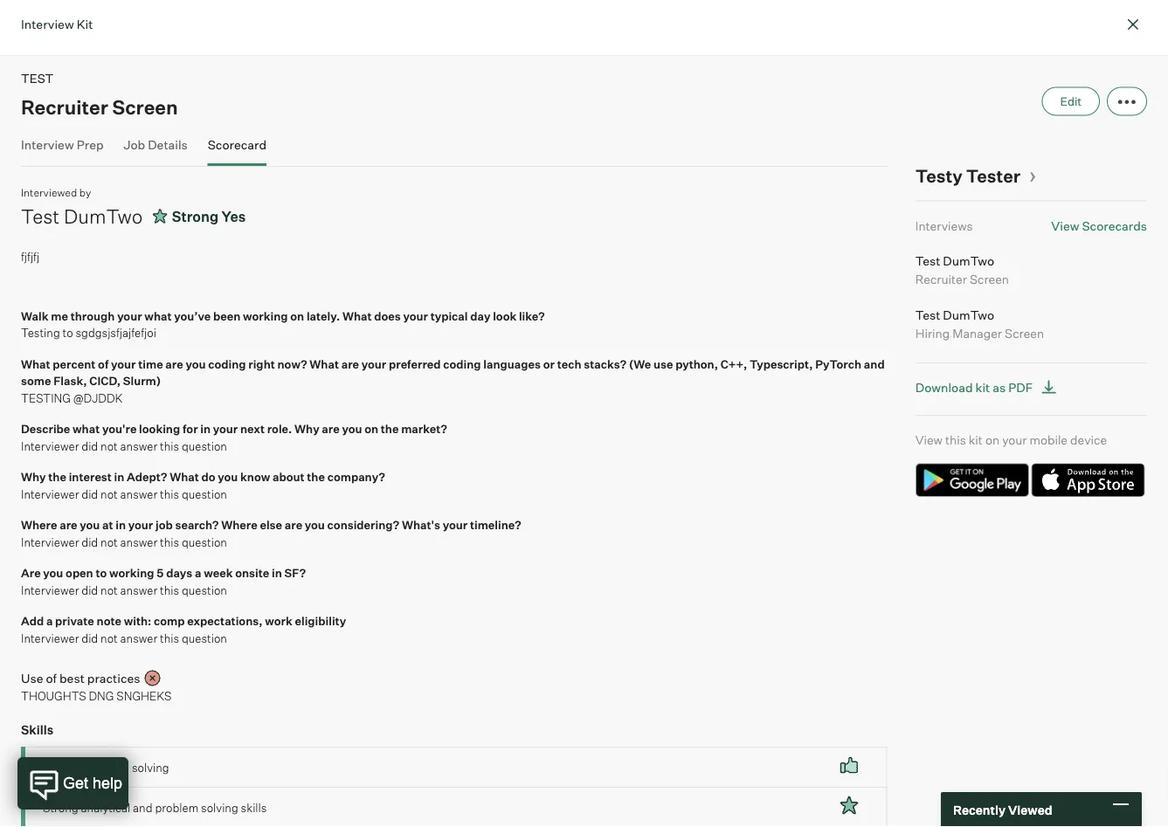 Task type: vqa. For each thing, say whether or not it's contained in the screenshot.


Task type: locate. For each thing, give the bounding box(es) containing it.
1 vertical spatial a
[[46, 614, 53, 628]]

dumtwo inside the test dumtwo hiring manager screen
[[943, 307, 994, 322]]

interviewed
[[21, 186, 77, 199]]

where left else
[[221, 518, 258, 532]]

4 did from the top
[[81, 583, 98, 597]]

expectations,
[[187, 614, 263, 628]]

question inside 'why the interest in adept? what do you know about the company? interviewer did not answer this question'
[[182, 487, 227, 501]]

what down @djddk
[[73, 422, 100, 436]]

interview prep
[[21, 137, 104, 152]]

test up hiring
[[916, 307, 940, 322]]

testy tester link
[[916, 165, 1037, 187]]

this inside describe what you're looking for in your next role. why are you on the market? interviewer did not answer this question
[[160, 439, 179, 453]]

question down do
[[182, 487, 227, 501]]

working right been
[[243, 309, 288, 323]]

comp
[[154, 614, 185, 628]]

on
[[290, 309, 304, 323], [365, 422, 378, 436], [986, 433, 1000, 448]]

typescript,
[[750, 357, 813, 371]]

testy tester
[[916, 165, 1021, 187]]

2 question from the top
[[182, 487, 227, 501]]

1 vertical spatial and
[[133, 801, 153, 815]]

5 question from the top
[[182, 631, 227, 645]]

this down "5"
[[160, 583, 179, 597]]

1 interviewer from the top
[[21, 439, 79, 453]]

job details
[[124, 137, 188, 152]]

0 horizontal spatial coding
[[208, 357, 246, 371]]

why right role. at the left of page
[[295, 422, 319, 436]]

and
[[864, 357, 885, 371], [133, 801, 153, 815]]

you up company?
[[342, 422, 362, 436]]

1 answer from the top
[[120, 439, 157, 453]]

what's
[[402, 518, 440, 532]]

answer inside 'why the interest in adept? what do you know about the company? interviewer did not answer this question'
[[120, 487, 157, 501]]

answer down adept?
[[120, 487, 157, 501]]

not down note
[[101, 631, 118, 645]]

fjfjfj
[[21, 250, 39, 264]]

strong yes image
[[152, 206, 168, 227], [839, 795, 860, 816]]

0 vertical spatial working
[[243, 309, 288, 323]]

view for view scorecards
[[1051, 218, 1079, 233]]

scorecard link
[[208, 137, 267, 163]]

why
[[295, 422, 319, 436], [21, 470, 46, 484]]

you inside what percent of your time are you coding right now? what are your preferred coding languages or tech stacks? (we use python, c++, typescript, pytorch and some flask, cicd, slurm) testing @djddk
[[186, 357, 206, 371]]

what left do
[[170, 470, 199, 484]]

screen
[[112, 95, 178, 119], [970, 271, 1009, 287], [1005, 325, 1044, 341]]

walk me through your what you've been working on lately. what does your typical day look like? testing to sgdgsjsfjajfefjoi
[[21, 309, 545, 340]]

you right time
[[186, 357, 206, 371]]

0 horizontal spatial and
[[133, 801, 153, 815]]

what up some on the left top of the page
[[21, 357, 50, 371]]

0 vertical spatial test
[[21, 204, 60, 228]]

1 coding from the left
[[208, 357, 246, 371]]

in inside 'why the interest in adept? what do you know about the company? interviewer did not answer this question'
[[114, 470, 124, 484]]

0 horizontal spatial strong yes image
[[152, 206, 168, 227]]

not inside add a private note with: comp expectations, work eligibility interviewer did not answer this question
[[101, 631, 118, 645]]

5 did from the top
[[81, 631, 98, 645]]

market?
[[401, 422, 447, 436]]

the right the about
[[307, 470, 325, 484]]

question down expectations,
[[182, 631, 227, 645]]

not up note
[[101, 583, 118, 597]]

2 interviewer from the top
[[21, 487, 79, 501]]

2 interview from the top
[[21, 137, 74, 152]]

3 answer from the top
[[120, 535, 157, 549]]

your left job
[[128, 518, 153, 532]]

interviewer inside 'why the interest in adept? what do you know about the company? interviewer did not answer this question'
[[21, 487, 79, 501]]

1 interview from the top
[[21, 16, 74, 31]]

you inside describe what you're looking for in your next role. why are you on the market? interviewer did not answer this question
[[342, 422, 362, 436]]

a
[[195, 566, 201, 580], [46, 614, 53, 628]]

solving left skills
[[201, 801, 238, 815]]

your right what's
[[443, 518, 468, 532]]

strong yes image down yes image
[[839, 795, 860, 816]]

1 horizontal spatial coding
[[443, 357, 481, 371]]

interviewer down are
[[21, 583, 79, 597]]

dumtwo down by
[[64, 204, 143, 228]]

did down private
[[81, 631, 98, 645]]

what left you've
[[144, 309, 172, 323]]

this inside are you open to working 5 days a week onsite in sf? interviewer did not answer this question
[[160, 583, 179, 597]]

in left "sf?" on the left bottom of page
[[272, 566, 282, 580]]

on inside describe what you're looking for in your next role. why are you on the market? interviewer did not answer this question
[[365, 422, 378, 436]]

not inside describe what you're looking for in your next role. why are you on the market? interviewer did not answer this question
[[101, 439, 118, 453]]

been
[[213, 309, 240, 323]]

working left "5"
[[109, 566, 154, 580]]

a inside are you open to working 5 days a week onsite in sf? interviewer did not answer this question
[[195, 566, 201, 580]]

not down interest
[[101, 487, 118, 501]]

0 horizontal spatial the
[[48, 470, 66, 484]]

1 vertical spatial strong yes image
[[839, 795, 860, 816]]

0 vertical spatial dumtwo
[[64, 204, 143, 228]]

edit
[[1060, 94, 1082, 108]]

you left at
[[80, 518, 100, 532]]

the inside describe what you're looking for in your next role. why are you on the market? interviewer did not answer this question
[[381, 422, 399, 436]]

0 horizontal spatial a
[[46, 614, 53, 628]]

sngheks
[[116, 689, 172, 703]]

use
[[654, 357, 673, 371]]

1 horizontal spatial why
[[295, 422, 319, 436]]

this inside add a private note with: comp expectations, work eligibility interviewer did not answer this question
[[160, 631, 179, 645]]

1 vertical spatial interview
[[21, 137, 74, 152]]

your up sgdgsjsfjajfefjoi
[[117, 309, 142, 323]]

screen right 'manager'
[[1005, 325, 1044, 341]]

screen up the test dumtwo hiring manager screen
[[970, 271, 1009, 287]]

0 vertical spatial why
[[295, 422, 319, 436]]

viewed
[[1008, 802, 1053, 818]]

1 vertical spatial solving
[[201, 801, 238, 815]]

1 horizontal spatial what
[[144, 309, 172, 323]]

1 horizontal spatial a
[[195, 566, 201, 580]]

test down interviewed
[[21, 204, 60, 228]]

where
[[21, 518, 57, 532], [221, 518, 258, 532]]

on left lately.
[[290, 309, 304, 323]]

what
[[342, 309, 372, 323], [21, 357, 50, 371], [310, 357, 339, 371], [170, 470, 199, 484]]

0 horizontal spatial of
[[46, 671, 57, 686]]

1 horizontal spatial to
[[96, 566, 107, 580]]

what inside describe what you're looking for in your next role. why are you on the market? interviewer did not answer this question
[[73, 422, 100, 436]]

your left next
[[213, 422, 238, 436]]

0 vertical spatial problem
[[86, 760, 129, 774]]

1 vertical spatial kit
[[969, 433, 983, 448]]

0 horizontal spatial why
[[21, 470, 46, 484]]

answer inside where are you at in your job search? where else are you considering? what's your timeline? interviewer did not answer this question
[[120, 535, 157, 549]]

kit down download kit as pdf
[[969, 433, 983, 448]]

1 vertical spatial to
[[96, 566, 107, 580]]

you right do
[[218, 470, 238, 484]]

1 horizontal spatial solving
[[201, 801, 238, 815]]

1 horizontal spatial view
[[1051, 218, 1079, 233]]

4 not from the top
[[101, 583, 118, 597]]

interviewer inside are you open to working 5 days a week onsite in sf? interviewer did not answer this question
[[21, 583, 79, 597]]

interview left kit
[[21, 16, 74, 31]]

2 horizontal spatial the
[[381, 422, 399, 436]]

1 did from the top
[[81, 439, 98, 453]]

this down comp
[[160, 631, 179, 645]]

this inside 'why the interest in adept? what do you know about the company? interviewer did not answer this question'
[[160, 487, 179, 501]]

1 vertical spatial recruiter
[[916, 271, 967, 287]]

recruiter down interviews on the right top
[[916, 271, 967, 287]]

interviewer inside add a private note with: comp expectations, work eligibility interviewer did not answer this question
[[21, 631, 79, 645]]

interviewer
[[21, 439, 79, 453], [21, 487, 79, 501], [21, 535, 79, 549], [21, 583, 79, 597], [21, 631, 79, 645]]

solving up strong analytical and problem solving skills
[[132, 760, 169, 774]]

2 vertical spatial test
[[916, 307, 940, 322]]

the left interest
[[48, 470, 66, 484]]

onsite
[[235, 566, 269, 580]]

job details link
[[124, 137, 188, 163]]

4 question from the top
[[182, 583, 227, 597]]

not
[[101, 439, 118, 453], [101, 487, 118, 501], [101, 535, 118, 549], [101, 583, 118, 597], [101, 631, 118, 645]]

0 horizontal spatial strong
[[43, 801, 78, 815]]

3 did from the top
[[81, 535, 98, 549]]

interview for interview prep
[[21, 137, 74, 152]]

view scorecards button
[[1051, 218, 1147, 233]]

recruiter up interview prep at the top left
[[21, 95, 108, 119]]

1 not from the top
[[101, 439, 118, 453]]

what right the now?
[[310, 357, 339, 371]]

0 vertical spatial and
[[864, 357, 885, 371]]

did down open
[[81, 583, 98, 597]]

question down for
[[182, 439, 227, 453]]

5 interviewer from the top
[[21, 631, 79, 645]]

you right are
[[43, 566, 63, 580]]

on down the download kit as pdf link
[[986, 433, 1000, 448]]

recruiter inside test dumtwo recruiter screen
[[916, 271, 967, 287]]

on up company?
[[365, 422, 378, 436]]

question inside where are you at in your job search? where else are you considering? what's your timeline? interviewer did not answer this question
[[182, 535, 227, 549]]

tech
[[557, 357, 582, 371]]

question down search?
[[182, 535, 227, 549]]

question inside add a private note with: comp expectations, work eligibility interviewer did not answer this question
[[182, 631, 227, 645]]

test dumtwo recruiter screen
[[916, 253, 1009, 287]]

are right role. at the left of page
[[322, 422, 340, 436]]

0 vertical spatial what
[[144, 309, 172, 323]]

0 horizontal spatial on
[[290, 309, 304, 323]]

answer
[[120, 439, 157, 453], [120, 487, 157, 501], [120, 535, 157, 549], [120, 583, 157, 597], [120, 631, 157, 645]]

did
[[81, 439, 98, 453], [81, 487, 98, 501], [81, 535, 98, 549], [81, 583, 98, 597], [81, 631, 98, 645]]

0 horizontal spatial view
[[916, 433, 943, 448]]

skills
[[21, 722, 53, 737]]

in inside are you open to working 5 days a week onsite in sf? interviewer did not answer this question
[[272, 566, 282, 580]]

2 did from the top
[[81, 487, 98, 501]]

coding right the preferred
[[443, 357, 481, 371]]

this down job
[[160, 535, 179, 549]]

1 vertical spatial problem
[[155, 801, 199, 815]]

a right add
[[46, 614, 53, 628]]

you inside are you open to working 5 days a week onsite in sf? interviewer did not answer this question
[[43, 566, 63, 580]]

of up thoughts
[[46, 671, 57, 686]]

did down interest
[[81, 487, 98, 501]]

your left the preferred
[[362, 357, 386, 371]]

recently
[[953, 802, 1006, 818]]

1 horizontal spatial and
[[864, 357, 885, 371]]

problem
[[86, 760, 129, 774], [155, 801, 199, 815]]

look
[[493, 309, 517, 323]]

kit left as
[[976, 380, 990, 395]]

week
[[204, 566, 233, 580]]

of inside what percent of your time are you coding right now? what are your preferred coding languages or tech stacks? (we use python, c++, typescript, pytorch and some flask, cicd, slurm) testing @djddk
[[98, 357, 109, 371]]

this inside where are you at in your job search? where else are you considering? what's your timeline? interviewer did not answer this question
[[160, 535, 179, 549]]

download
[[916, 380, 973, 395]]

to down 'me'
[[63, 326, 73, 340]]

0 horizontal spatial working
[[109, 566, 154, 580]]

why inside 'why the interest in adept? what do you know about the company? interviewer did not answer this question'
[[21, 470, 46, 484]]

interviewer inside where are you at in your job search? where else are you considering? what's your timeline? interviewer did not answer this question
[[21, 535, 79, 549]]

test inside test dumtwo recruiter screen
[[916, 253, 940, 268]]

and right the pytorch
[[864, 357, 885, 371]]

general
[[43, 760, 83, 774]]

analytical
[[81, 801, 130, 815]]

testy
[[916, 165, 963, 187]]

view left scorecards
[[1051, 218, 1079, 233]]

2 vertical spatial dumtwo
[[943, 307, 994, 322]]

dumtwo for test dumtwo recruiter screen
[[943, 253, 994, 268]]

in
[[200, 422, 211, 436], [114, 470, 124, 484], [116, 518, 126, 532], [272, 566, 282, 580]]

in right at
[[116, 518, 126, 532]]

1 vertical spatial screen
[[970, 271, 1009, 287]]

more link
[[1107, 87, 1147, 116]]

2 answer from the top
[[120, 487, 157, 501]]

1 vertical spatial working
[[109, 566, 154, 580]]

0 vertical spatial interview
[[21, 16, 74, 31]]

answer down job
[[120, 535, 157, 549]]

1 vertical spatial what
[[73, 422, 100, 436]]

0 vertical spatial a
[[195, 566, 201, 580]]

0 vertical spatial solving
[[132, 760, 169, 774]]

use of best practices
[[21, 671, 140, 686]]

test for test dumtwo hiring manager screen
[[916, 307, 940, 322]]

0 horizontal spatial problem
[[86, 760, 129, 774]]

1 horizontal spatial working
[[243, 309, 288, 323]]

strong for strong yes
[[172, 208, 219, 225]]

more image
[[1118, 99, 1136, 106]]

test down interviews on the right top
[[916, 253, 940, 268]]

answer down the you're
[[120, 439, 157, 453]]

in inside describe what you're looking for in your next role. why are you on the market? interviewer did not answer this question
[[200, 422, 211, 436]]

2 vertical spatial screen
[[1005, 325, 1044, 341]]

test inside the test dumtwo hiring manager screen
[[916, 307, 940, 322]]

timeline?
[[470, 518, 521, 532]]

interview for interview kit
[[21, 16, 74, 31]]

2 where from the left
[[221, 518, 258, 532]]

did inside describe what you're looking for in your next role. why are you on the market? interviewer did not answer this question
[[81, 439, 98, 453]]

0 vertical spatial of
[[98, 357, 109, 371]]

5 not from the top
[[101, 631, 118, 645]]

1 horizontal spatial on
[[365, 422, 378, 436]]

as
[[993, 380, 1006, 395]]

what inside 'why the interest in adept? what do you know about the company? interviewer did not answer this question'
[[170, 470, 199, 484]]

a right days
[[195, 566, 201, 580]]

1 vertical spatial view
[[916, 433, 943, 448]]

tester
[[966, 165, 1021, 187]]

4 interviewer from the top
[[21, 583, 79, 597]]

details
[[148, 137, 188, 152]]

days
[[166, 566, 192, 580]]

where are you at in your job search? where else are you considering? what's your timeline? interviewer did not answer this question
[[21, 518, 521, 549]]

are
[[165, 357, 183, 371], [341, 357, 359, 371], [322, 422, 340, 436], [60, 518, 77, 532], [285, 518, 302, 532]]

not down the you're
[[101, 439, 118, 453]]

in right for
[[200, 422, 211, 436]]

4 answer from the top
[[120, 583, 157, 597]]

interview left 'prep'
[[21, 137, 74, 152]]

lately.
[[307, 309, 340, 323]]

1 horizontal spatial where
[[221, 518, 258, 532]]

1 question from the top
[[182, 439, 227, 453]]

to right open
[[96, 566, 107, 580]]

view
[[1051, 218, 1079, 233], [916, 433, 943, 448]]

the left market?
[[381, 422, 399, 436]]

you
[[186, 357, 206, 371], [342, 422, 362, 436], [218, 470, 238, 484], [80, 518, 100, 532], [305, 518, 325, 532], [43, 566, 63, 580]]

of up cicd,
[[98, 357, 109, 371]]

2 not from the top
[[101, 487, 118, 501]]

working inside "walk me through your what you've been working on lately. what does your typical day look like? testing to sgdgsjsfjajfefjoi"
[[243, 309, 288, 323]]

job
[[124, 137, 145, 152]]

why inside describe what you're looking for in your next role. why are you on the market? interviewer did not answer this question
[[295, 422, 319, 436]]

0 horizontal spatial recruiter
[[21, 95, 108, 119]]

interviewer down add
[[21, 631, 79, 645]]

strong left yes
[[172, 208, 219, 225]]

interview inside interview prep "link"
[[21, 137, 74, 152]]

dumtwo up 'manager'
[[943, 307, 994, 322]]

and right analytical in the left bottom of the page
[[133, 801, 153, 815]]

0 horizontal spatial where
[[21, 518, 57, 532]]

dumtwo inside test dumtwo recruiter screen
[[943, 253, 994, 268]]

answer down 'with:'
[[120, 631, 157, 645]]

3 question from the top
[[182, 535, 227, 549]]

interest
[[69, 470, 112, 484]]

role.
[[267, 422, 292, 436]]

0 vertical spatial view
[[1051, 218, 1079, 233]]

3 not from the top
[[101, 535, 118, 549]]

screen up job details
[[112, 95, 178, 119]]

3 interviewer from the top
[[21, 535, 79, 549]]

0 horizontal spatial what
[[73, 422, 100, 436]]

this down looking
[[160, 439, 179, 453]]

looking
[[139, 422, 180, 436]]

1 vertical spatial why
[[21, 470, 46, 484]]

did inside where are you at in your job search? where else are you considering? what's your timeline? interviewer did not answer this question
[[81, 535, 98, 549]]

question inside describe what you're looking for in your next role. why are you on the market? interviewer did not answer this question
[[182, 439, 227, 453]]

1 vertical spatial dumtwo
[[943, 253, 994, 268]]

test for test dumtwo recruiter screen
[[916, 253, 940, 268]]

are right else
[[285, 518, 302, 532]]

pdf
[[1009, 380, 1033, 395]]

cicd,
[[89, 374, 121, 388]]

interview prep link
[[21, 137, 104, 163]]

stacks?
[[584, 357, 627, 371]]

did up interest
[[81, 439, 98, 453]]

1 vertical spatial test
[[916, 253, 940, 268]]

problem up analytical in the left bottom of the page
[[86, 760, 129, 774]]

0 horizontal spatial to
[[63, 326, 73, 340]]

1 horizontal spatial recruiter
[[916, 271, 967, 287]]

1 vertical spatial strong
[[43, 801, 78, 815]]

interviewer down "describe"
[[21, 439, 79, 453]]

0 vertical spatial strong
[[172, 208, 219, 225]]

problem right analytical in the left bottom of the page
[[155, 801, 199, 815]]

recruiter
[[21, 95, 108, 119], [916, 271, 967, 287]]

question
[[182, 439, 227, 453], [182, 487, 227, 501], [182, 535, 227, 549], [182, 583, 227, 597], [182, 631, 227, 645]]

5 answer from the top
[[120, 631, 157, 645]]

this down adept?
[[160, 487, 179, 501]]

screen inside test dumtwo recruiter screen
[[970, 271, 1009, 287]]

answer down "5"
[[120, 583, 157, 597]]

view down the download
[[916, 433, 943, 448]]

why down "describe"
[[21, 470, 46, 484]]

sgdgsjsfjajfefjoi
[[76, 326, 156, 340]]

did up open
[[81, 535, 98, 549]]

not down at
[[101, 535, 118, 549]]

your right does
[[403, 309, 428, 323]]

0 vertical spatial to
[[63, 326, 73, 340]]

1 horizontal spatial of
[[98, 357, 109, 371]]

1 horizontal spatial strong
[[172, 208, 219, 225]]

dumtwo
[[64, 204, 143, 228], [943, 253, 994, 268], [943, 307, 994, 322]]

strong yes image left strong yes
[[152, 206, 168, 227]]

interviewer down interest
[[21, 487, 79, 501]]

1 vertical spatial of
[[46, 671, 57, 686]]

working
[[243, 309, 288, 323], [109, 566, 154, 580]]

interviewer up are
[[21, 535, 79, 549]]

did inside are you open to working 5 days a week onsite in sf? interviewer did not answer this question
[[81, 583, 98, 597]]

add a private note with: comp expectations, work eligibility interviewer did not answer this question
[[21, 614, 346, 645]]



Task type: describe. For each thing, give the bounding box(es) containing it.
kit
[[77, 16, 93, 31]]

not inside where are you at in your job search? where else are you considering? what's your timeline? interviewer did not answer this question
[[101, 535, 118, 549]]

strong analytical and problem solving skills
[[43, 801, 267, 815]]

your inside describe what you're looking for in your next role. why are you on the market? interviewer did not answer this question
[[213, 422, 238, 436]]

with:
[[124, 614, 151, 628]]

eligibility
[[295, 614, 346, 628]]

0 horizontal spatial solving
[[132, 760, 169, 774]]

test dumtwo hiring manager screen
[[916, 307, 1044, 341]]

company?
[[327, 470, 385, 484]]

languages
[[484, 357, 541, 371]]

dng
[[89, 689, 114, 703]]

2 horizontal spatial on
[[986, 433, 1000, 448]]

testing
[[21, 391, 71, 405]]

device
[[1070, 433, 1107, 448]]

thoughts dng sngheks
[[21, 689, 172, 703]]

slurm)
[[123, 374, 161, 388]]

question inside are you open to working 5 days a week onsite in sf? interviewer did not answer this question
[[182, 583, 227, 597]]

c++,
[[721, 357, 747, 371]]

you're
[[102, 422, 137, 436]]

walk
[[21, 309, 49, 323]]

percent
[[53, 357, 96, 371]]

you inside 'why the interest in adept? what do you know about the company? interviewer did not answer this question'
[[218, 470, 238, 484]]

0 vertical spatial recruiter
[[21, 95, 108, 119]]

interview kit
[[21, 16, 93, 31]]

considering?
[[327, 518, 399, 532]]

what percent of your time are you coding right now? what are your preferred coding languages or tech stacks? (we use python, c++, typescript, pytorch and some flask, cicd, slurm) testing @djddk
[[21, 357, 885, 405]]

answer inside add a private note with: comp expectations, work eligibility interviewer did not answer this question
[[120, 631, 157, 645]]

why the interest in adept? what do you know about the company? interviewer did not answer this question
[[21, 470, 385, 501]]

work
[[265, 614, 292, 628]]

a inside add a private note with: comp expectations, work eligibility interviewer did not answer this question
[[46, 614, 53, 628]]

and inside what percent of your time are you coding right now? what are your preferred coding languages or tech stacks? (we use python, c++, typescript, pytorch and some flask, cicd, slurm) testing @djddk
[[864, 357, 885, 371]]

your up cicd,
[[111, 357, 136, 371]]

0 vertical spatial kit
[[976, 380, 990, 395]]

some
[[21, 374, 51, 388]]

are
[[21, 566, 41, 580]]

strong for strong analytical and problem solving skills
[[43, 801, 78, 815]]

are inside describe what you're looking for in your next role. why are you on the market? interviewer did not answer this question
[[322, 422, 340, 436]]

now?
[[277, 357, 307, 371]]

0 vertical spatial screen
[[112, 95, 178, 119]]

test inside 'interviewed by test dumtwo'
[[21, 204, 60, 228]]

in inside where are you at in your job search? where else are you considering? what's your timeline? interviewer did not answer this question
[[116, 518, 126, 532]]

next
[[240, 422, 265, 436]]

through
[[71, 309, 115, 323]]

private
[[55, 614, 94, 628]]

did inside add a private note with: comp expectations, work eligibility interviewer did not answer this question
[[81, 631, 98, 645]]

use
[[21, 671, 43, 686]]

job
[[156, 518, 173, 532]]

1 horizontal spatial problem
[[155, 801, 199, 815]]

close image
[[1123, 14, 1144, 35]]

view for view this kit on your mobile device
[[916, 433, 943, 448]]

1 where from the left
[[21, 518, 57, 532]]

0 vertical spatial strong yes image
[[152, 206, 168, 227]]

search?
[[175, 518, 219, 532]]

download kit as pdf
[[916, 380, 1033, 395]]

working inside are you open to working 5 days a week onsite in sf? interviewer did not answer this question
[[109, 566, 154, 580]]

1 horizontal spatial strong yes image
[[839, 795, 860, 816]]

definitely not image
[[144, 670, 161, 687]]

best
[[59, 671, 85, 686]]

scorecards
[[1082, 218, 1147, 233]]

what inside "walk me through your what you've been working on lately. what does your typical day look like? testing to sgdgsjsfjajfefjoi"
[[144, 309, 172, 323]]

not inside 'why the interest in adept? what do you know about the company? interviewer did not answer this question'
[[101, 487, 118, 501]]

add
[[21, 614, 44, 628]]

this down the download
[[945, 433, 966, 448]]

are right time
[[165, 357, 183, 371]]

download kit as pdf link
[[916, 377, 1062, 399]]

dumtwo for test dumtwo hiring manager screen
[[943, 307, 994, 322]]

recently viewed
[[953, 802, 1053, 818]]

interviews
[[916, 218, 973, 233]]

right
[[248, 357, 275, 371]]

screen inside the test dumtwo hiring manager screen
[[1005, 325, 1044, 341]]

scorecard
[[208, 137, 267, 152]]

python,
[[676, 357, 718, 371]]

did inside 'why the interest in adept? what do you know about the company? interviewer did not answer this question'
[[81, 487, 98, 501]]

you right else
[[305, 518, 325, 532]]

time
[[138, 357, 163, 371]]

to inside are you open to working 5 days a week onsite in sf? interviewer did not answer this question
[[96, 566, 107, 580]]

describe what you're looking for in your next role. why are you on the market? interviewer did not answer this question
[[21, 422, 447, 453]]

like?
[[519, 309, 545, 323]]

recruiter screen
[[21, 95, 178, 119]]

are right the now?
[[341, 357, 359, 371]]

prep
[[77, 137, 104, 152]]

mobile
[[1030, 433, 1068, 448]]

or
[[543, 357, 555, 371]]

describe
[[21, 422, 70, 436]]

not inside are you open to working 5 days a week onsite in sf? interviewer did not answer this question
[[101, 583, 118, 597]]

1 horizontal spatial the
[[307, 470, 325, 484]]

yes image
[[839, 755, 860, 776]]

what inside "walk me through your what you've been working on lately. what does your typical day look like? testing to sgdgsjsfjajfefjoi"
[[342, 309, 372, 323]]

typical
[[430, 309, 468, 323]]

know
[[240, 470, 270, 484]]

at
[[102, 518, 113, 532]]

interviewed by test dumtwo
[[21, 186, 143, 228]]

note
[[97, 614, 121, 628]]

skills
[[241, 801, 267, 815]]

practices
[[87, 671, 140, 686]]

open
[[66, 566, 93, 580]]

preferred
[[389, 357, 441, 371]]

you've
[[174, 309, 211, 323]]

interviewer inside describe what you're looking for in your next role. why are you on the market? interviewer did not answer this question
[[21, 439, 79, 453]]

for
[[183, 422, 198, 436]]

answer inside describe what you're looking for in your next role. why are you on the market? interviewer did not answer this question
[[120, 439, 157, 453]]

about
[[273, 470, 305, 484]]

me
[[51, 309, 68, 323]]

edit link
[[1042, 87, 1100, 116]]

@djddk
[[73, 391, 123, 405]]

view this kit on your mobile device
[[916, 433, 1107, 448]]

on inside "walk me through your what you've been working on lately. what does your typical day look like? testing to sgdgsjsfjajfefjoi"
[[290, 309, 304, 323]]

are left at
[[60, 518, 77, 532]]

test
[[21, 71, 54, 86]]

2 coding from the left
[[443, 357, 481, 371]]

dumtwo inside 'interviewed by test dumtwo'
[[64, 204, 143, 228]]

to inside "walk me through your what you've been working on lately. what does your typical day look like? testing to sgdgsjsfjajfefjoi"
[[63, 326, 73, 340]]

testing
[[21, 326, 60, 340]]

your left mobile
[[1002, 433, 1027, 448]]

sf?
[[284, 566, 306, 580]]

day
[[470, 309, 491, 323]]

answer inside are you open to working 5 days a week onsite in sf? interviewer did not answer this question
[[120, 583, 157, 597]]

does
[[374, 309, 401, 323]]

else
[[260, 518, 282, 532]]



